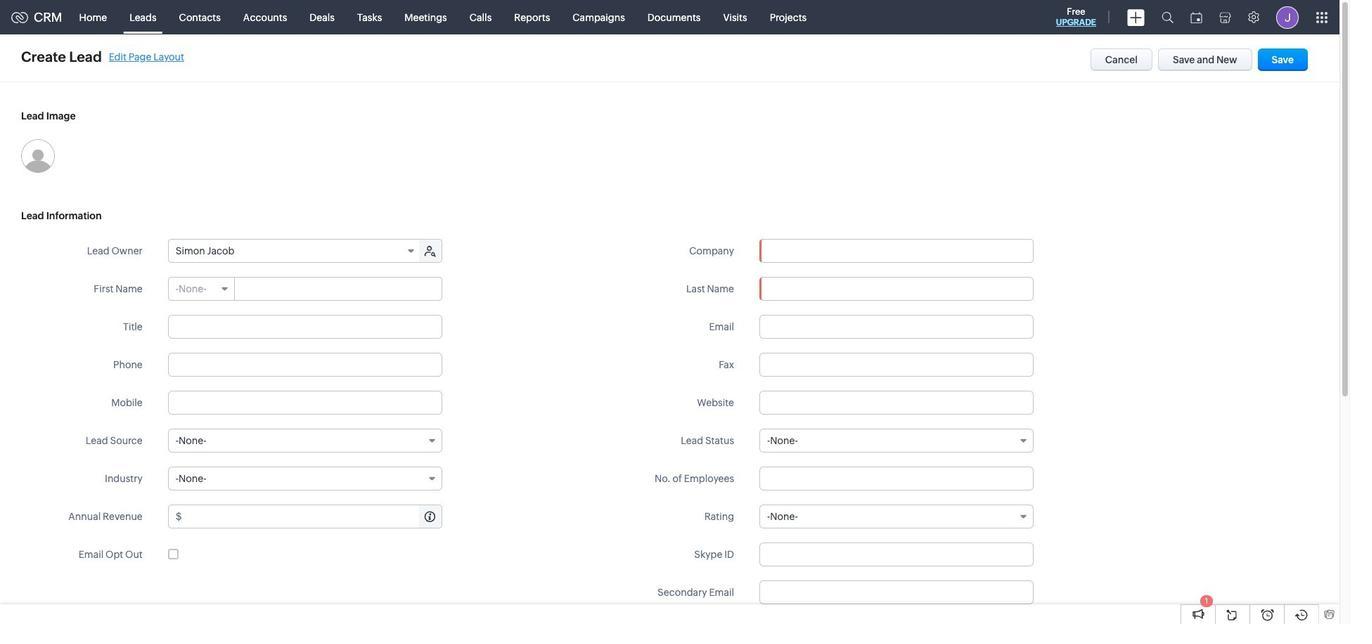 Task type: locate. For each thing, give the bounding box(es) containing it.
image image
[[21, 139, 55, 173]]

None text field
[[760, 240, 1033, 262], [759, 277, 1034, 301], [235, 278, 441, 300], [759, 315, 1034, 339], [168, 353, 442, 377], [168, 391, 442, 415], [759, 391, 1034, 415], [759, 467, 1034, 491], [759, 543, 1034, 567], [760, 240, 1033, 262], [759, 277, 1034, 301], [235, 278, 441, 300], [759, 315, 1034, 339], [168, 353, 442, 377], [168, 391, 442, 415], [759, 391, 1034, 415], [759, 467, 1034, 491], [759, 543, 1034, 567]]

profile image
[[1276, 6, 1299, 28]]

None text field
[[168, 315, 442, 339], [759, 353, 1034, 377], [184, 506, 441, 528], [759, 581, 1034, 605], [168, 315, 442, 339], [759, 353, 1034, 377], [184, 506, 441, 528], [759, 581, 1034, 605]]

calendar image
[[1190, 12, 1202, 23]]

None field
[[169, 240, 420, 262], [760, 240, 1033, 262], [169, 278, 235, 300], [168, 429, 442, 453], [759, 429, 1034, 453], [168, 467, 442, 491], [759, 505, 1034, 529], [169, 240, 420, 262], [760, 240, 1033, 262], [169, 278, 235, 300], [168, 429, 442, 453], [759, 429, 1034, 453], [168, 467, 442, 491], [759, 505, 1034, 529]]

search element
[[1153, 0, 1182, 34]]



Task type: describe. For each thing, give the bounding box(es) containing it.
create menu element
[[1119, 0, 1153, 34]]

search image
[[1162, 11, 1174, 23]]

create menu image
[[1127, 9, 1145, 26]]

logo image
[[11, 12, 28, 23]]

profile element
[[1268, 0, 1307, 34]]



Task type: vqa. For each thing, say whether or not it's contained in the screenshot.
2nd am
no



